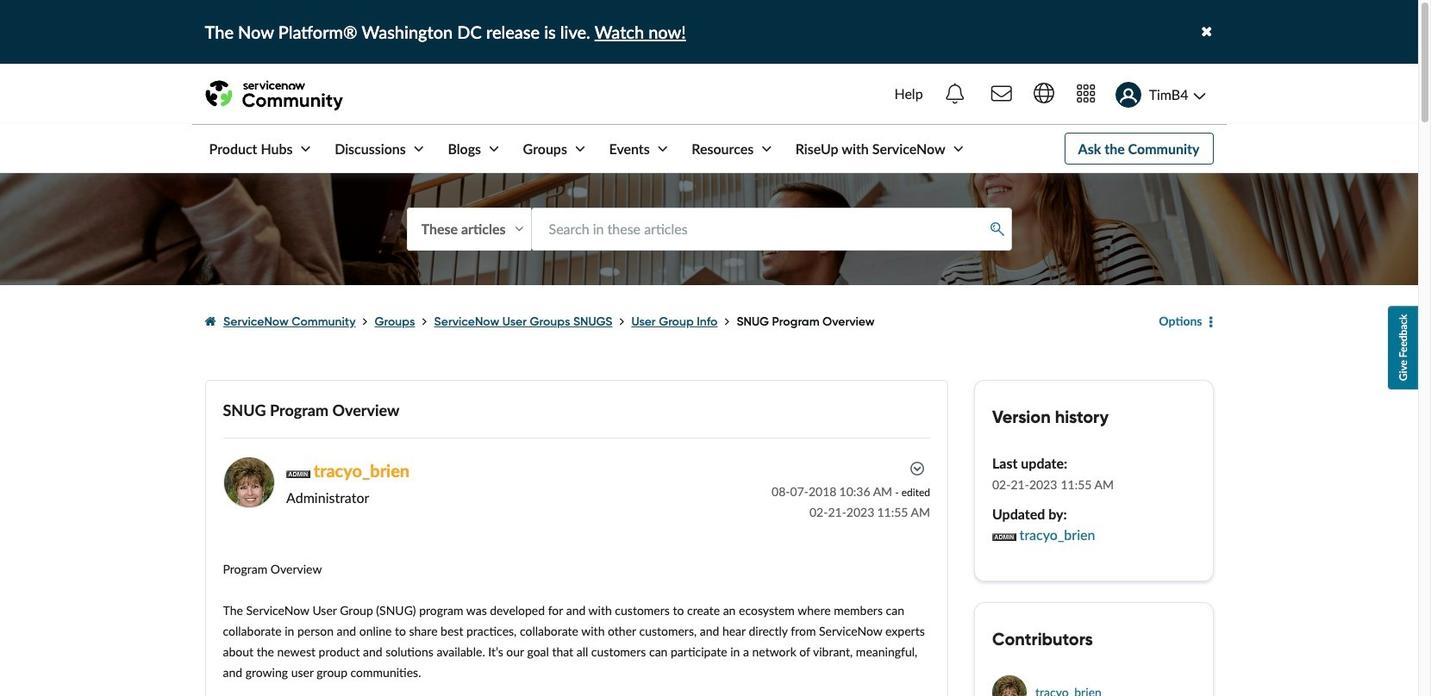 Task type: vqa. For each thing, say whether or not it's contained in the screenshot.
ServiceNow image
no



Task type: locate. For each thing, give the bounding box(es) containing it.
1 horizontal spatial tracyo_brien image
[[993, 676, 1027, 697]]

language selector image
[[1034, 83, 1054, 103]]

1 vertical spatial heading
[[993, 629, 1196, 650]]

1 heading from the top
[[993, 407, 1196, 428]]

menu bar
[[192, 125, 967, 173]]

2 heading from the top
[[993, 629, 1196, 650]]

heading
[[993, 407, 1196, 428], [993, 629, 1196, 650]]

0 horizontal spatial tracyo_brien image
[[223, 457, 275, 509]]

close image
[[1202, 24, 1213, 39]]

0 vertical spatial heading
[[993, 407, 1196, 428]]

tracyo_brien image
[[223, 457, 275, 509], [993, 676, 1027, 697]]

Search text field
[[531, 208, 1012, 251]]

1 vertical spatial tracyo_brien image
[[993, 676, 1027, 697]]

list
[[205, 298, 1148, 346]]

administrator image
[[286, 471, 311, 479]]

0 vertical spatial tracyo_brien image
[[223, 457, 275, 509]]

None submit
[[985, 217, 1011, 242]]



Task type: describe. For each thing, give the bounding box(es) containing it.
timb4 image
[[1116, 82, 1142, 108]]

administrator image
[[993, 534, 1017, 541]]



